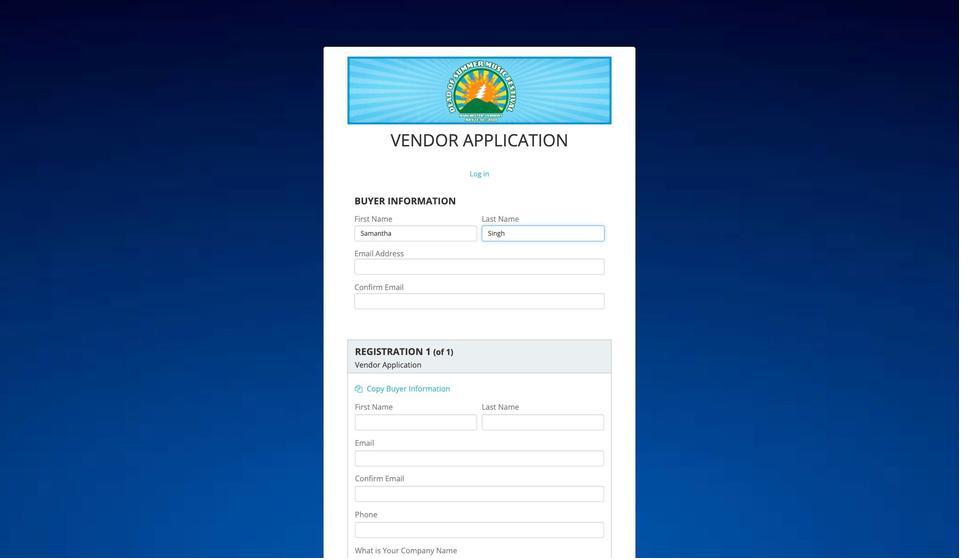Task type: locate. For each thing, give the bounding box(es) containing it.
None email field
[[355, 259, 605, 275], [355, 294, 605, 310], [355, 451, 604, 467], [355, 487, 604, 503], [355, 259, 605, 275], [355, 294, 605, 310], [355, 451, 604, 467], [355, 487, 604, 503]]

None text field
[[355, 226, 477, 242]]

None text field
[[482, 226, 605, 242], [355, 415, 477, 431], [482, 415, 604, 431], [355, 523, 604, 539], [482, 226, 605, 242], [355, 415, 477, 431], [482, 415, 604, 431], [355, 523, 604, 539]]



Task type: describe. For each thing, give the bounding box(es) containing it.
files o image
[[355, 386, 363, 393]]



Task type: vqa. For each thing, say whether or not it's contained in the screenshot.
FILES O icon
yes



